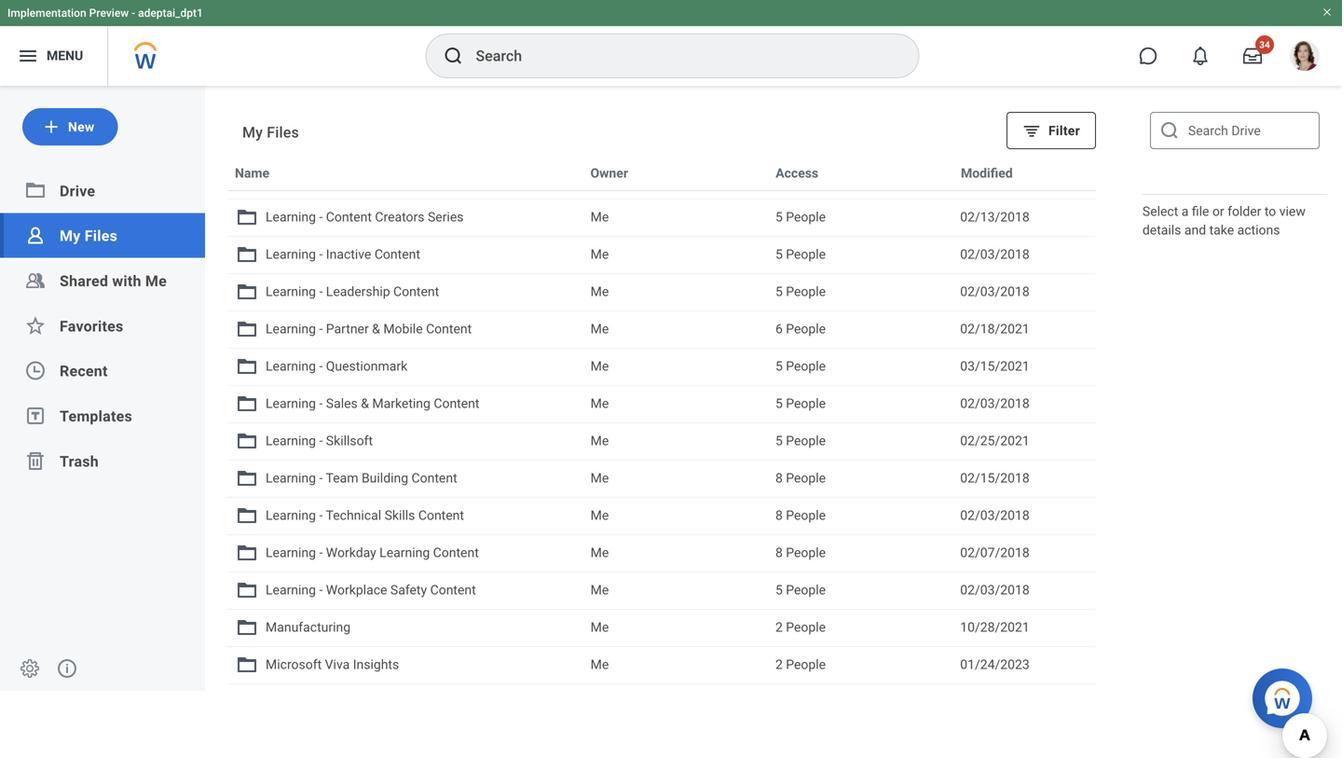Task type: vqa. For each thing, say whether or not it's contained in the screenshot.
Chevron Left Small IMAGE
no



Task type: describe. For each thing, give the bounding box(es) containing it.
me for learning - sales & marketing content
[[591, 396, 609, 411]]

people for learning - leadership content
[[786, 284, 826, 299]]

filter image
[[1023, 121, 1042, 140]]

profile logan mcneil image
[[1291, 41, 1320, 75]]

people for learning - partner & mobile content
[[786, 321, 826, 337]]

workday
[[326, 545, 376, 560]]

content right safety
[[430, 582, 476, 598]]

modified
[[961, 166, 1013, 181]]

to
[[1265, 204, 1277, 219]]

1 vertical spatial my files
[[60, 227, 118, 245]]

learning - inactive content link
[[236, 243, 576, 266]]

actions
[[1238, 222, 1281, 238]]

or
[[1213, 204, 1225, 219]]

learning - skillsoft
[[266, 433, 373, 449]]

me cell for learning - inactive content
[[583, 237, 768, 272]]

me for learning - skillsoft
[[591, 433, 609, 449]]

microsoft
[[266, 657, 322, 672]]

templates
[[60, 407, 132, 425]]

learning - partner & mobile content
[[266, 321, 472, 337]]

owner
[[591, 166, 628, 181]]

content down learning - technical skills content link at the left bottom of the page
[[433, 545, 479, 560]]

02/03/2018 for learning - workplace safety content
[[961, 582, 1030, 598]]

content down learning - skillsoft link
[[412, 470, 458, 486]]

people for learning - content creators series
[[786, 209, 826, 225]]

02/15/2018
[[961, 470, 1030, 486]]

- for workplace
[[319, 582, 323, 598]]

row containing learning - questionmark
[[228, 348, 1097, 385]]

8 people link for 02/15/2018
[[776, 468, 946, 489]]

inbox large image
[[1244, 47, 1263, 65]]

row containing learning - workplace safety content
[[228, 572, 1097, 609]]

access button
[[772, 162, 823, 185]]

learning for learning - sales & marketing content
[[266, 396, 316, 411]]

02/18/2021
[[961, 321, 1030, 337]]

02/03/2018 for learning - technical skills content
[[961, 508, 1030, 523]]

preview
[[89, 7, 129, 20]]

menu
[[47, 48, 83, 64]]

me for learning - leadership content
[[591, 284, 609, 299]]

content down creators at the left top of page
[[375, 247, 420, 262]]

10/28/2021
[[961, 620, 1030, 635]]

learning for learning - workday learning content
[[266, 545, 316, 560]]

sales
[[326, 396, 358, 411]]

5 people link for learning - questionmark
[[776, 356, 946, 377]]

microsoft viva insights link
[[236, 654, 576, 676]]

row containing name
[[228, 154, 1097, 191]]

insights
[[353, 657, 399, 672]]

shared with me button
[[60, 272, 167, 290]]

row containing learning - team building content
[[228, 460, 1097, 497]]

implementation preview -   adeptai_dpt1
[[7, 7, 203, 20]]

me for learning - team building content
[[591, 470, 609, 486]]

workplace
[[326, 582, 387, 598]]

series
[[428, 209, 464, 225]]

learning - partner & mobile content link
[[236, 318, 576, 340]]

learning - sales & marketing content
[[266, 396, 480, 411]]

learning for learning - inactive content
[[266, 247, 316, 262]]

learning - questionmark
[[266, 359, 408, 374]]

team
[[326, 470, 359, 486]]

learning - workday learning content
[[266, 545, 479, 560]]

me for learning - workplace safety content
[[591, 582, 609, 598]]

new
[[68, 119, 95, 135]]

file
[[1192, 204, 1210, 219]]

people for learning - technical skills content
[[786, 508, 826, 523]]

5 for learning - content creators series
[[776, 209, 783, 225]]

me for microsoft viva insights
[[591, 657, 609, 672]]

content down learning - inactive content "link"
[[394, 284, 439, 299]]

row containing manufacturing
[[228, 609, 1097, 646]]

row containing learning - sales & marketing content
[[228, 385, 1097, 422]]

learning - inactive content
[[266, 247, 420, 262]]

content right skills
[[419, 508, 464, 523]]

item list element
[[205, 86, 1119, 721]]

2 people for 10/28/2021
[[776, 620, 826, 635]]

learning - content creators series
[[266, 209, 464, 225]]

people for learning - skillsoft
[[786, 433, 826, 449]]

me for learning - questionmark
[[591, 359, 609, 374]]

me for learning - partner & mobile content
[[591, 321, 609, 337]]

2 cell from the left
[[768, 162, 953, 198]]

select a file or folder to view details and take actions
[[1143, 204, 1306, 238]]

8 people for 02/15/2018
[[776, 470, 826, 486]]

6
[[776, 321, 783, 337]]

skillsoft
[[326, 433, 373, 449]]

trash button
[[60, 453, 99, 470]]

me for learning - content creators series
[[591, 209, 609, 225]]

new button
[[22, 108, 118, 145]]

row containing learning - leadership content
[[228, 273, 1097, 311]]

notifications large image
[[1192, 47, 1210, 65]]

5 people link for learning - content creators series
[[776, 207, 946, 228]]

filter
[[1049, 123, 1081, 138]]

viva
[[325, 657, 350, 672]]

me for learning - workday learning content
[[591, 545, 609, 560]]

people for microsoft viva insights
[[786, 657, 826, 672]]

me cell for learning - team building content
[[583, 461, 768, 496]]

5 people for learning - inactive content
[[776, 247, 826, 262]]

justify image
[[17, 45, 39, 67]]

0 horizontal spatial files
[[85, 227, 118, 245]]

info image
[[56, 657, 78, 680]]

2 for 01/24/2023
[[776, 657, 783, 672]]

learning - skillsoft link
[[236, 430, 576, 452]]

details
[[1143, 222, 1182, 238]]

- for content
[[319, 209, 323, 225]]

close environment banner image
[[1322, 7, 1333, 18]]

adeptai_dpt1
[[138, 7, 203, 20]]

content up inactive
[[326, 209, 372, 225]]

learning down learning - technical skills content link at the left bottom of the page
[[380, 545, 430, 560]]

- for questionmark
[[319, 359, 323, 374]]

5 people for learning - workplace safety content
[[776, 582, 826, 598]]

34
[[1260, 39, 1271, 50]]

8 people link for 02/07/2018
[[776, 543, 946, 563]]

8 people link for 02/03/2018
[[776, 505, 946, 526]]

implementation
[[7, 7, 86, 20]]

files inside item list element
[[267, 124, 299, 141]]

01/24/2023
[[961, 657, 1030, 672]]

learning - sales & marketing content link
[[236, 393, 576, 415]]

me cell for learning - leadership content
[[583, 274, 768, 310]]

- for leadership
[[319, 284, 323, 299]]

1 vertical spatial my
[[60, 227, 81, 245]]

me cell for learning - questionmark
[[583, 349, 768, 384]]

plus image
[[42, 117, 61, 136]]

microsoft viva insights
[[266, 657, 399, 672]]

5 for learning - skillsoft
[[776, 433, 783, 449]]

- for sales
[[319, 396, 323, 411]]

skills
[[385, 508, 415, 523]]

gear image
[[19, 657, 41, 680]]

me cell for learning - workplace safety content
[[583, 573, 768, 608]]

34 button
[[1233, 35, 1275, 76]]

with
[[112, 272, 141, 290]]

- for skillsoft
[[319, 433, 323, 449]]

content right mobile
[[426, 321, 472, 337]]

shared
[[60, 272, 108, 290]]

me for learning - technical skills content
[[591, 508, 609, 523]]

learning - team building content
[[266, 470, 458, 486]]

favorites
[[60, 317, 124, 335]]

2 people link for 01/24/2023
[[776, 655, 946, 675]]

me row
[[228, 161, 1097, 199]]

me cell inside row
[[583, 162, 768, 198]]

8 people for 02/03/2018
[[776, 508, 826, 523]]

people for learning - workplace safety content
[[786, 582, 826, 598]]

02/13/2018
[[961, 209, 1030, 225]]

learning - team building content link
[[236, 467, 576, 490]]



Task type: locate. For each thing, give the bounding box(es) containing it.
5 for learning - inactive content
[[776, 247, 783, 262]]

5
[[776, 209, 783, 225], [776, 247, 783, 262], [776, 284, 783, 299], [776, 359, 783, 374], [776, 396, 783, 411], [776, 433, 783, 449], [776, 582, 783, 598]]

2 2 people from the top
[[776, 657, 826, 672]]

people for learning - sales & marketing content
[[786, 396, 826, 411]]

11 people from the top
[[786, 582, 826, 598]]

grid
[[228, 154, 1097, 721]]

row
[[228, 154, 1097, 191], [228, 199, 1097, 236], [228, 236, 1097, 273], [228, 273, 1097, 311], [228, 311, 1097, 348], [228, 348, 1097, 385], [228, 385, 1097, 422], [228, 422, 1097, 460], [228, 460, 1097, 497], [228, 497, 1097, 534], [228, 534, 1097, 572], [228, 572, 1097, 609], [228, 609, 1097, 646], [228, 646, 1097, 683], [228, 683, 1097, 721]]

7 people from the top
[[786, 433, 826, 449]]

5 people for learning - skillsoft
[[776, 433, 826, 449]]

my files inside item list element
[[242, 124, 299, 141]]

1 vertical spatial 8
[[776, 508, 783, 523]]

my inside item list element
[[242, 124, 263, 141]]

6 me cell from the top
[[583, 349, 768, 384]]

5 row from the top
[[228, 311, 1097, 348]]

learning for learning - leadership content
[[266, 284, 316, 299]]

5 people link for learning - skillsoft
[[776, 431, 946, 451]]

inactive
[[326, 247, 371, 262]]

drive button
[[60, 182, 95, 200]]

files up 'shared with me' button
[[85, 227, 118, 245]]

2 people from the top
[[786, 247, 826, 262]]

creators
[[375, 209, 425, 225]]

menu banner
[[0, 0, 1343, 86]]

take
[[1210, 222, 1235, 238]]

6 5 people link from the top
[[776, 431, 946, 451]]

2 8 from the top
[[776, 508, 783, 523]]

learning for learning - skillsoft
[[266, 433, 316, 449]]

3 row from the top
[[228, 236, 1097, 273]]

3 cell from the left
[[953, 162, 1096, 198]]

0 horizontal spatial &
[[361, 396, 369, 411]]

2 8 people link from the top
[[776, 505, 946, 526]]

02/03/2018 for learning - leadership content
[[961, 284, 1030, 299]]

02/03/2018 up 02/18/2021
[[961, 284, 1030, 299]]

12 people from the top
[[786, 620, 826, 635]]

1 vertical spatial 2 people
[[776, 657, 826, 672]]

files up name
[[267, 124, 299, 141]]

my files button
[[60, 227, 118, 245]]

1 2 people from the top
[[776, 620, 826, 635]]

- left the team
[[319, 470, 323, 486]]

learning - leadership content
[[266, 284, 439, 299]]

- right preview
[[132, 7, 135, 20]]

learning left 'workday'
[[266, 545, 316, 560]]

1 5 people link from the top
[[776, 207, 946, 228]]

02/07/2018
[[961, 545, 1030, 560]]

row containing microsoft viva insights
[[228, 646, 1097, 683]]

my up name
[[242, 124, 263, 141]]

5 people for learning - leadership content
[[776, 284, 826, 299]]

4 5 people link from the top
[[776, 356, 946, 377]]

8 for 02/15/2018
[[776, 470, 783, 486]]

- up learning - inactive content
[[319, 209, 323, 225]]

learning down name
[[266, 209, 316, 225]]

drive
[[60, 182, 95, 200]]

14 me cell from the top
[[583, 647, 768, 683]]

trash
[[60, 453, 99, 470]]

learning up "manufacturing"
[[266, 582, 316, 598]]

0 vertical spatial 2 people
[[776, 620, 826, 635]]

people for learning - inactive content
[[786, 247, 826, 262]]

2 8 people from the top
[[776, 508, 826, 523]]

14 row from the top
[[228, 646, 1097, 683]]

2 vertical spatial 8 people
[[776, 545, 826, 560]]

- left technical
[[319, 508, 323, 523]]

learning for learning - technical skills content
[[266, 508, 316, 523]]

8 row from the top
[[228, 422, 1097, 460]]

shared with me image
[[24, 269, 47, 292]]

7 5 from the top
[[776, 582, 783, 598]]

row containing learning - skillsoft
[[228, 422, 1097, 460]]

13 me cell from the top
[[583, 610, 768, 645]]

3 5 people from the top
[[776, 284, 826, 299]]

manufacturing
[[266, 620, 351, 635]]

6 row from the top
[[228, 348, 1097, 385]]

learning down learning - inactive content
[[266, 284, 316, 299]]

2 5 people link from the top
[[776, 244, 946, 265]]

1 horizontal spatial my
[[242, 124, 263, 141]]

- left questionmark on the left top of page
[[319, 359, 323, 374]]

1 row from the top
[[228, 154, 1097, 191]]

learning - workday learning content link
[[236, 542, 576, 564]]

& for mobile
[[372, 321, 380, 337]]

8 for 02/03/2018
[[776, 508, 783, 523]]

my files up name
[[242, 124, 299, 141]]

me cell for learning - partner & mobile content
[[583, 311, 768, 347]]

02/03/2018 for learning - sales & marketing content
[[961, 396, 1030, 411]]

2 02/03/2018 from the top
[[961, 284, 1030, 299]]

1 8 people from the top
[[776, 470, 826, 486]]

learning left technical
[[266, 508, 316, 523]]

cell
[[228, 162, 583, 198], [768, 162, 953, 198], [953, 162, 1096, 198]]

2 2 people link from the top
[[776, 655, 946, 675]]

11 me cell from the top
[[583, 535, 768, 571]]

learning left questionmark on the left top of page
[[266, 359, 316, 374]]

search drive field
[[1151, 112, 1320, 149]]

menu button
[[0, 26, 107, 86]]

1 me cell from the top
[[583, 162, 768, 198]]

me for learning - inactive content
[[591, 247, 609, 262]]

- for partner
[[319, 321, 323, 337]]

search image
[[442, 45, 465, 67]]

2 me cell from the top
[[583, 200, 768, 235]]

8 for 02/07/2018
[[776, 545, 783, 560]]

6 people link
[[776, 319, 946, 339]]

2 people link
[[776, 617, 946, 638], [776, 655, 946, 675]]

user image
[[24, 224, 47, 247]]

7 5 people link from the top
[[776, 580, 946, 600]]

5 5 from the top
[[776, 396, 783, 411]]

4 02/03/2018 from the top
[[961, 508, 1030, 523]]

clock image
[[24, 359, 47, 382]]

grid containing name
[[228, 154, 1097, 721]]

5 me cell from the top
[[583, 311, 768, 347]]

my files up shared on the left of page
[[60, 227, 118, 245]]

files
[[267, 124, 299, 141], [85, 227, 118, 245]]

me cell for learning - workday learning content
[[583, 535, 768, 571]]

5 people link for learning - leadership content
[[776, 282, 946, 302]]

- for inactive
[[319, 247, 323, 262]]

me cell for manufacturing
[[583, 610, 768, 645]]

recent
[[60, 362, 108, 380]]

3 02/03/2018 from the top
[[961, 396, 1030, 411]]

learning for learning - questionmark
[[266, 359, 316, 374]]

questionmark
[[326, 359, 408, 374]]

10 row from the top
[[228, 497, 1097, 534]]

1 vertical spatial 8 people
[[776, 508, 826, 523]]

select
[[1143, 204, 1179, 219]]

02/03/2018
[[961, 247, 1030, 262], [961, 284, 1030, 299], [961, 396, 1030, 411], [961, 508, 1030, 523], [961, 582, 1030, 598]]

learning for learning - content creators series
[[266, 209, 316, 225]]

learning - content creators series link
[[236, 206, 576, 228]]

5 people link for learning - sales & marketing content
[[776, 393, 946, 414]]

3 5 people link from the top
[[776, 282, 946, 302]]

6 people from the top
[[786, 396, 826, 411]]

7 me cell from the top
[[583, 386, 768, 421]]

5 people for learning - content creators series
[[776, 209, 826, 225]]

mobile
[[384, 321, 423, 337]]

safety
[[391, 582, 427, 598]]

4 people from the top
[[786, 321, 826, 337]]

2 people link for 10/28/2021
[[776, 617, 946, 638]]

5 for learning - questionmark
[[776, 359, 783, 374]]

& for marketing
[[361, 396, 369, 411]]

- for technical
[[319, 508, 323, 523]]

10 me cell from the top
[[583, 498, 768, 533]]

people for manufacturing
[[786, 620, 826, 635]]

learning - technical skills content link
[[236, 504, 576, 527]]

0 horizontal spatial my
[[60, 227, 81, 245]]

5 people from the top
[[786, 359, 826, 374]]

leadership
[[326, 284, 390, 299]]

9 people from the top
[[786, 508, 826, 523]]

5 02/03/2018 from the top
[[961, 582, 1030, 598]]

templates button
[[60, 407, 132, 425]]

3 8 people link from the top
[[776, 543, 946, 563]]

- left 'workday'
[[319, 545, 323, 560]]

folder image
[[236, 206, 258, 228], [236, 243, 258, 266], [236, 281, 258, 303], [236, 393, 258, 415], [236, 542, 258, 564], [236, 579, 258, 601], [236, 579, 258, 601], [236, 616, 258, 639], [236, 616, 258, 639]]

star image
[[24, 314, 47, 337]]

learning for learning - partner & mobile content
[[266, 321, 316, 337]]

1 8 from the top
[[776, 470, 783, 486]]

1 horizontal spatial my files
[[242, 124, 299, 141]]

a
[[1182, 204, 1189, 219]]

search image
[[1159, 119, 1181, 142]]

2 5 from the top
[[776, 247, 783, 262]]

13 people from the top
[[786, 657, 826, 672]]

- for team
[[319, 470, 323, 486]]

3 5 from the top
[[776, 284, 783, 299]]

03/15/2021
[[961, 359, 1030, 374]]

02/03/2018 up 10/28/2021
[[961, 582, 1030, 598]]

9 me cell from the top
[[583, 461, 768, 496]]

0 vertical spatial my files
[[242, 124, 299, 141]]

technical
[[326, 508, 381, 523]]

6 5 from the top
[[776, 433, 783, 449]]

6 people
[[776, 321, 826, 337]]

2 people
[[776, 620, 826, 635], [776, 657, 826, 672]]

5 for learning - leadership content
[[776, 284, 783, 299]]

people for learning - workday learning content
[[786, 545, 826, 560]]

5 people link for learning - workplace safety content
[[776, 580, 946, 600]]

access
[[776, 166, 819, 181]]

& left mobile
[[372, 321, 380, 337]]

learning - workplace safety content link
[[236, 579, 576, 601]]

10 people from the top
[[786, 545, 826, 560]]

12 me cell from the top
[[583, 573, 768, 608]]

8 people from the top
[[786, 470, 826, 486]]

1 5 people from the top
[[776, 209, 826, 225]]

1 5 from the top
[[776, 209, 783, 225]]

folder
[[1228, 204, 1262, 219]]

2
[[776, 620, 783, 635], [776, 657, 783, 672]]

marketing
[[372, 396, 431, 411]]

learning
[[266, 209, 316, 225], [266, 247, 316, 262], [266, 284, 316, 299], [266, 321, 316, 337], [266, 359, 316, 374], [266, 396, 316, 411], [266, 433, 316, 449], [266, 470, 316, 486], [266, 508, 316, 523], [266, 545, 316, 560], [380, 545, 430, 560], [266, 582, 316, 598]]

manufacturing link
[[236, 616, 576, 639]]

12 row from the top
[[228, 572, 1097, 609]]

learning - technical skills content
[[266, 508, 464, 523]]

0 vertical spatial 2
[[776, 620, 783, 635]]

me for manufacturing
[[591, 620, 609, 635]]

5 people for learning - questionmark
[[776, 359, 826, 374]]

people
[[786, 209, 826, 225], [786, 247, 826, 262], [786, 284, 826, 299], [786, 321, 826, 337], [786, 359, 826, 374], [786, 396, 826, 411], [786, 433, 826, 449], [786, 470, 826, 486], [786, 508, 826, 523], [786, 545, 826, 560], [786, 582, 826, 598], [786, 620, 826, 635], [786, 657, 826, 672]]

11 row from the top
[[228, 534, 1097, 572]]

row containing learning - inactive content
[[228, 236, 1097, 273]]

row containing learning - technical skills content
[[228, 497, 1097, 534]]

&
[[372, 321, 380, 337], [361, 396, 369, 411]]

02/03/2018 up 02/25/2021
[[961, 396, 1030, 411]]

- left leadership
[[319, 284, 323, 299]]

building
[[362, 470, 408, 486]]

1 vertical spatial files
[[85, 227, 118, 245]]

3 people from the top
[[786, 284, 826, 299]]

me cell for learning - skillsoft
[[583, 423, 768, 459]]

learning left skillsoft on the left bottom of page
[[266, 433, 316, 449]]

0 vertical spatial my
[[242, 124, 263, 141]]

02/03/2018 down 02/13/2018
[[961, 247, 1030, 262]]

5 for learning - workplace safety content
[[776, 582, 783, 598]]

02/25/2021
[[961, 433, 1030, 449]]

1 cell from the left
[[228, 162, 583, 198]]

02/03/2018 up 02/07/2018
[[961, 508, 1030, 523]]

me cell
[[583, 162, 768, 198], [583, 200, 768, 235], [583, 237, 768, 272], [583, 274, 768, 310], [583, 311, 768, 347], [583, 349, 768, 384], [583, 386, 768, 421], [583, 423, 768, 459], [583, 461, 768, 496], [583, 498, 768, 533], [583, 535, 768, 571], [583, 573, 768, 608], [583, 610, 768, 645], [583, 647, 768, 683]]

1 vertical spatial 2 people link
[[776, 655, 946, 675]]

favorites button
[[60, 317, 124, 335]]

4 row from the top
[[228, 273, 1097, 311]]

trash image
[[24, 450, 47, 472]]

5 for learning - sales & marketing content
[[776, 396, 783, 411]]

row containing learning - partner & mobile content
[[228, 311, 1097, 348]]

0 vertical spatial files
[[267, 124, 299, 141]]

partner
[[326, 321, 369, 337]]

people for learning - questionmark
[[786, 359, 826, 374]]

Search Workday  search field
[[476, 35, 881, 76]]

me cell for learning - technical skills content
[[583, 498, 768, 533]]

0 vertical spatial &
[[372, 321, 380, 337]]

5 5 people link from the top
[[776, 393, 946, 414]]

8 people link
[[776, 468, 946, 489], [776, 505, 946, 526], [776, 543, 946, 563]]

- inside menu banner
[[132, 7, 135, 20]]

0 horizontal spatial my files
[[60, 227, 118, 245]]

learning for learning - workplace safety content
[[266, 582, 316, 598]]

2 2 from the top
[[776, 657, 783, 672]]

me
[[591, 172, 609, 187], [591, 209, 609, 225], [591, 247, 609, 262], [145, 272, 167, 290], [591, 284, 609, 299], [591, 321, 609, 337], [591, 359, 609, 374], [591, 396, 609, 411], [591, 433, 609, 449], [591, 470, 609, 486], [591, 508, 609, 523], [591, 545, 609, 560], [591, 582, 609, 598], [591, 620, 609, 635], [591, 657, 609, 672]]

5 people for learning - sales & marketing content
[[776, 396, 826, 411]]

1 horizontal spatial files
[[267, 124, 299, 141]]

1 horizontal spatial &
[[372, 321, 380, 337]]

learning up learning - skillsoft
[[266, 396, 316, 411]]

3 me cell from the top
[[583, 237, 768, 272]]

02/03/2018 for learning - inactive content
[[961, 247, 1030, 262]]

- left workplace
[[319, 582, 323, 598]]

3 8 from the top
[[776, 545, 783, 560]]

1 vertical spatial 2
[[776, 657, 783, 672]]

0 vertical spatial 8
[[776, 470, 783, 486]]

folder image
[[236, 206, 258, 228], [236, 243, 258, 266], [236, 281, 258, 303], [236, 318, 258, 340], [236, 318, 258, 340], [236, 355, 258, 378], [236, 355, 258, 378], [236, 393, 258, 415], [236, 430, 258, 452], [236, 430, 258, 452], [236, 467, 258, 490], [236, 467, 258, 490], [236, 504, 258, 527], [236, 504, 258, 527], [236, 542, 258, 564], [236, 654, 258, 676], [236, 654, 258, 676]]

grid inside item list element
[[228, 154, 1097, 721]]

8
[[776, 470, 783, 486], [776, 508, 783, 523], [776, 545, 783, 560]]

5 people link
[[776, 207, 946, 228], [776, 244, 946, 265], [776, 282, 946, 302], [776, 356, 946, 377], [776, 393, 946, 414], [776, 431, 946, 451], [776, 580, 946, 600]]

folder open image
[[24, 179, 47, 202]]

15 row from the top
[[228, 683, 1097, 721]]

4 5 people from the top
[[776, 359, 826, 374]]

2 for 10/28/2021
[[776, 620, 783, 635]]

8 people for 02/07/2018
[[776, 545, 826, 560]]

my
[[242, 124, 263, 141], [60, 227, 81, 245]]

0 vertical spatial 8 people link
[[776, 468, 946, 489]]

learning left inactive
[[266, 247, 316, 262]]

& right sales
[[361, 396, 369, 411]]

13 row from the top
[[228, 609, 1097, 646]]

1 2 people link from the top
[[776, 617, 946, 638]]

2 people for 01/24/2023
[[776, 657, 826, 672]]

2 vertical spatial 8 people link
[[776, 543, 946, 563]]

5 people link for learning - inactive content
[[776, 244, 946, 265]]

me cell for learning - sales & marketing content
[[583, 386, 768, 421]]

7 row from the top
[[228, 385, 1097, 422]]

me cell for microsoft viva insights
[[583, 647, 768, 683]]

- left inactive
[[319, 247, 323, 262]]

row containing learning - content creators series
[[228, 199, 1097, 236]]

9 row from the top
[[228, 460, 1097, 497]]

1 8 people link from the top
[[776, 468, 946, 489]]

learning down learning - skillsoft
[[266, 470, 316, 486]]

2 row from the top
[[228, 199, 1097, 236]]

8 people
[[776, 470, 826, 486], [776, 508, 826, 523], [776, 545, 826, 560]]

3 8 people from the top
[[776, 545, 826, 560]]

8 me cell from the top
[[583, 423, 768, 459]]

view
[[1280, 204, 1306, 219]]

learning - questionmark link
[[236, 355, 576, 378]]

4 me cell from the top
[[583, 274, 768, 310]]

learning - workplace safety content
[[266, 582, 476, 598]]

6 5 people from the top
[[776, 433, 826, 449]]

- left skillsoft on the left bottom of page
[[319, 433, 323, 449]]

0 vertical spatial 8 people
[[776, 470, 826, 486]]

people for learning - team building content
[[786, 470, 826, 486]]

0 vertical spatial 2 people link
[[776, 617, 946, 638]]

content
[[326, 209, 372, 225], [375, 247, 420, 262], [394, 284, 439, 299], [426, 321, 472, 337], [434, 396, 480, 411], [412, 470, 458, 486], [419, 508, 464, 523], [433, 545, 479, 560], [430, 582, 476, 598]]

content right marketing at bottom left
[[434, 396, 480, 411]]

5 people
[[776, 209, 826, 225], [776, 247, 826, 262], [776, 284, 826, 299], [776, 359, 826, 374], [776, 396, 826, 411], [776, 433, 826, 449], [776, 582, 826, 598]]

1 vertical spatial &
[[361, 396, 369, 411]]

2 vertical spatial 8
[[776, 545, 783, 560]]

1 2 from the top
[[776, 620, 783, 635]]

7 5 people from the top
[[776, 582, 826, 598]]

-
[[132, 7, 135, 20], [319, 209, 323, 225], [319, 247, 323, 262], [319, 284, 323, 299], [319, 321, 323, 337], [319, 359, 323, 374], [319, 396, 323, 411], [319, 433, 323, 449], [319, 470, 323, 486], [319, 508, 323, 523], [319, 545, 323, 560], [319, 582, 323, 598]]

5 5 people from the top
[[776, 396, 826, 411]]

2 5 people from the top
[[776, 247, 826, 262]]

learning for learning - team building content
[[266, 470, 316, 486]]

row containing learning - workday learning content
[[228, 534, 1097, 572]]

and
[[1185, 222, 1207, 238]]

1 vertical spatial 8 people link
[[776, 505, 946, 526]]

filter button
[[1007, 112, 1097, 149]]

- left sales
[[319, 396, 323, 411]]

- for workday
[[319, 545, 323, 560]]

1 people from the top
[[786, 209, 826, 225]]

my right user "icon"
[[60, 227, 81, 245]]

learning - leadership content link
[[236, 281, 576, 303]]

name
[[235, 166, 270, 181]]

shared with me
[[60, 272, 167, 290]]

4 5 from the top
[[776, 359, 783, 374]]

1 02/03/2018 from the top
[[961, 247, 1030, 262]]

recent button
[[60, 362, 108, 380]]

me cell for learning - content creators series
[[583, 200, 768, 235]]

- left partner
[[319, 321, 323, 337]]

owner button
[[587, 162, 632, 185]]

learning left partner
[[266, 321, 316, 337]]



